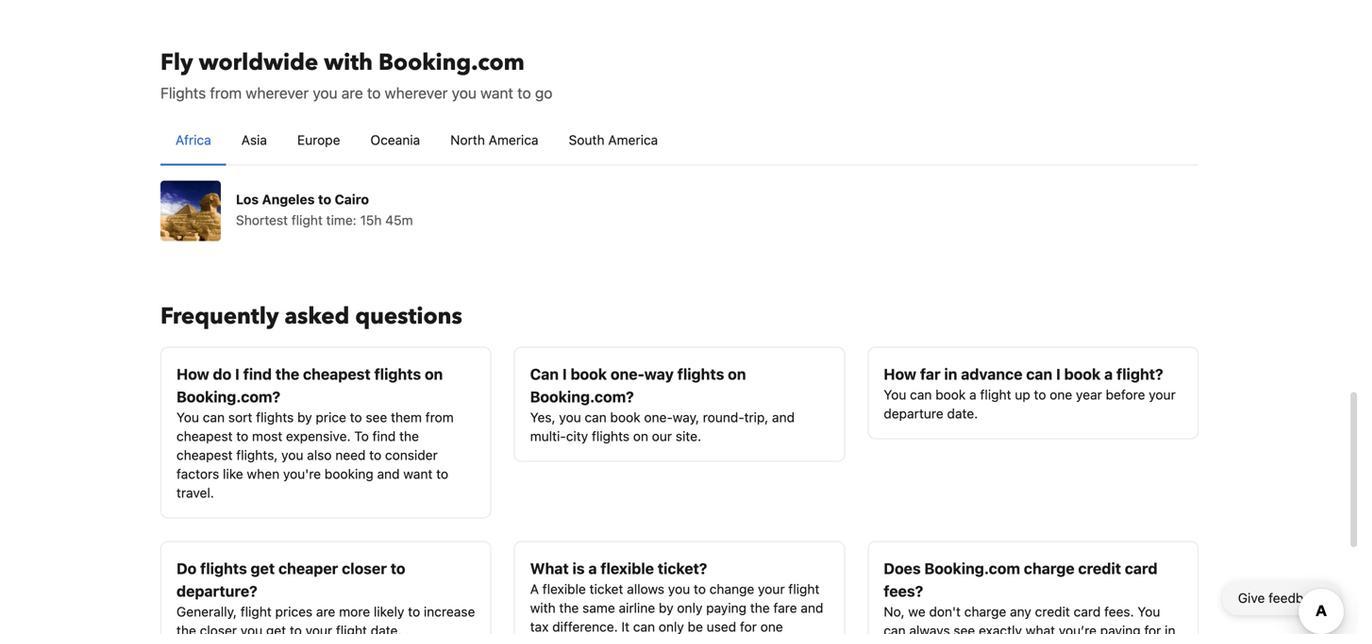 Task type: vqa. For each thing, say whether or not it's contained in the screenshot.
"Booking.com?"
yes



Task type: describe. For each thing, give the bounding box(es) containing it.
from inside how do i find the cheapest flights on booking.com? you can sort flights by price to see them from cheapest to most expensive. to find the cheapest flights, you also need to consider factors like when you're booking and want to travel.
[[425, 410, 454, 425]]

you inside do flights get cheaper closer to departure? generally, flight prices are more likely to increase the closer you get to your flight date.
[[241, 623, 263, 634]]

same
[[583, 600, 615, 616]]

before
[[1106, 387, 1145, 403]]

you inside what is a flexible ticket? a flexible ticket allows you to change your flight with the same airline by only paying the fare and tax difference. it can only be used for o
[[668, 582, 690, 597]]

can inside can i book one-way flights on booking.com? yes, you can book one-way, round-trip, and multi-city flights on our site.
[[585, 410, 607, 425]]

can i book one-way flights on booking.com? yes, you can book one-way, round-trip, and multi-city flights on our site.
[[530, 365, 795, 444]]

we
[[908, 604, 926, 620]]

fare
[[774, 600, 797, 616]]

to inside los angeles to cairo shortest flight time: 15h 45m
[[318, 192, 331, 207]]

give feedback button
[[1223, 582, 1340, 615]]

you're
[[1059, 623, 1097, 634]]

africa
[[176, 132, 211, 148]]

africa button
[[160, 116, 226, 165]]

angeles
[[262, 192, 315, 207]]

2 horizontal spatial a
[[1104, 365, 1113, 383]]

the down frequently asked questions
[[275, 365, 299, 383]]

i inside how do i find the cheapest flights on booking.com? you can sort flights by price to see them from cheapest to most expensive. to find the cheapest flights, you also need to consider factors like when you're booking and want to travel.
[[235, 365, 240, 383]]

like
[[223, 466, 243, 482]]

generally,
[[177, 604, 237, 620]]

give feedback
[[1238, 590, 1325, 606]]

difference.
[[552, 619, 618, 634]]

are inside fly worldwide with booking.com flights from wherever you are to wherever you want to go
[[342, 84, 363, 102]]

booking
[[325, 466, 374, 482]]

1 horizontal spatial closer
[[342, 560, 387, 578]]

south america
[[569, 132, 658, 148]]

flight left prices
[[240, 604, 272, 620]]

flights right way
[[677, 365, 724, 383]]

europe
[[297, 132, 340, 148]]

fly
[[160, 47, 193, 78]]

flights,
[[236, 447, 278, 463]]

for inside what is a flexible ticket? a flexible ticket allows you to change your flight with the same airline by only paying the fare and tax difference. it can only be used for o
[[740, 619, 757, 634]]

you inside does booking.com charge credit card fees? no, we don't charge any credit card fees. you can always see exactly what you're paying for i
[[1138, 604, 1160, 620]]

flight?
[[1117, 365, 1164, 383]]

date. inside do flights get cheaper closer to departure? generally, flight prices are more likely to increase the closer you get to your flight date.
[[371, 623, 402, 634]]

more
[[339, 604, 370, 620]]

way
[[644, 365, 674, 383]]

ticket?
[[658, 560, 707, 578]]

give
[[1238, 590, 1265, 606]]

no,
[[884, 604, 905, 620]]

do
[[177, 560, 197, 578]]

0 vertical spatial cheapest
[[303, 365, 371, 383]]

can up departure
[[910, 387, 932, 403]]

flight inside what is a flexible ticket? a flexible ticket allows you to change your flight with the same airline by only paying the fare and tax difference. it can only be used for o
[[789, 582, 820, 597]]

from inside fly worldwide with booking.com flights from wherever you are to wherever you want to go
[[210, 84, 242, 102]]

one
[[1050, 387, 1073, 403]]

round-
[[703, 410, 744, 425]]

america for north america
[[489, 132, 539, 148]]

does
[[884, 560, 921, 578]]

south
[[569, 132, 605, 148]]

price
[[316, 410, 346, 425]]

consider
[[385, 447, 438, 463]]

0 vertical spatial flexible
[[601, 560, 654, 578]]

1 horizontal spatial a
[[970, 387, 977, 403]]

by inside what is a flexible ticket? a flexible ticket allows you to change your flight with the same airline by only paying the fare and tax difference. it can only be used for o
[[659, 600, 674, 616]]

what
[[1026, 623, 1055, 634]]

for inside does booking.com charge credit card fees? no, we don't charge any credit card fees. you can always see exactly what you're paying for i
[[1144, 623, 1161, 634]]

departure?
[[177, 582, 258, 600]]

is
[[573, 560, 585, 578]]

up
[[1015, 387, 1031, 403]]

to down consider
[[436, 466, 448, 482]]

frequently asked questions
[[160, 301, 462, 332]]

flights
[[160, 84, 206, 102]]

a
[[530, 582, 539, 597]]

oceania button
[[355, 116, 435, 165]]

our
[[652, 429, 672, 444]]

45m
[[385, 212, 413, 228]]

to down prices
[[290, 623, 302, 634]]

and inside how do i find the cheapest flights on booking.com? you can sort flights by price to see them from cheapest to most expensive. to find the cheapest flights, you also need to consider factors like when you're booking and want to travel.
[[377, 466, 400, 482]]

los angeles to cairo shortest flight time: 15h 45m
[[236, 192, 413, 228]]

1 vertical spatial only
[[659, 619, 684, 634]]

you up 'north'
[[452, 84, 477, 102]]

to right likely at bottom
[[408, 604, 420, 620]]

any
[[1010, 604, 1032, 620]]

flight inside los angeles to cairo shortest flight time: 15h 45m
[[292, 212, 323, 228]]

want inside fly worldwide with booking.com flights from wherever you are to wherever you want to go
[[481, 84, 513, 102]]

fees.
[[1105, 604, 1134, 620]]

need
[[335, 447, 366, 463]]

booking.com? inside can i book one-way flights on booking.com? yes, you can book one-way, round-trip, and multi-city flights on our site.
[[530, 388, 634, 406]]

what
[[530, 560, 569, 578]]

to up to
[[350, 410, 362, 425]]

2 horizontal spatial on
[[728, 365, 746, 383]]

north america
[[450, 132, 539, 148]]

your inside do flights get cheaper closer to departure? generally, flight prices are more likely to increase the closer you get to your flight date.
[[306, 623, 332, 634]]

and inside what is a flexible ticket? a flexible ticket allows you to change your flight with the same airline by only paying the fare and tax difference. it can only be used for o
[[801, 600, 824, 616]]

cheaper
[[278, 560, 338, 578]]

worldwide
[[199, 47, 318, 78]]

airline
[[619, 600, 655, 616]]

0 horizontal spatial closer
[[200, 623, 237, 634]]

the up difference.
[[559, 600, 579, 616]]

with inside fly worldwide with booking.com flights from wherever you are to wherever you want to go
[[324, 47, 373, 78]]

0 horizontal spatial charge
[[964, 604, 1007, 620]]

to up likely at bottom
[[391, 560, 405, 578]]

asia
[[241, 132, 267, 148]]

see inside does booking.com charge credit card fees? no, we don't charge any credit card fees. you can always see exactly what you're paying for i
[[954, 623, 975, 634]]

tab list containing africa
[[160, 116, 1199, 167]]

in
[[944, 365, 958, 383]]

questions
[[355, 301, 462, 332]]

1 horizontal spatial charge
[[1024, 560, 1075, 578]]

how far in advance can i book a flight? you can book a flight up to one year before your departure date.
[[884, 365, 1176, 421]]

year
[[1076, 387, 1102, 403]]

also
[[307, 447, 332, 463]]

by inside how do i find the cheapest flights on booking.com? you can sort flights by price to see them from cheapest to most expensive. to find the cheapest flights, you also need to consider factors like when you're booking and want to travel.
[[297, 410, 312, 425]]

to inside how far in advance can i book a flight? you can book a flight up to one year before your departure date.
[[1034, 387, 1046, 403]]

booking.com inside fly worldwide with booking.com flights from wherever you are to wherever you want to go
[[378, 47, 525, 78]]

shortest
[[236, 212, 288, 228]]

can inside what is a flexible ticket? a flexible ticket allows you to change your flight with the same airline by only paying the fare and tax difference. it can only be used for o
[[633, 619, 655, 634]]

prices
[[275, 604, 313, 620]]

0 vertical spatial get
[[251, 560, 275, 578]]

flights up them
[[374, 365, 421, 383]]

always
[[909, 623, 950, 634]]

0 vertical spatial one-
[[611, 365, 644, 383]]

multi-
[[530, 429, 566, 444]]

fees?
[[884, 582, 923, 600]]

and inside can i book one-way flights on booking.com? yes, you can book one-way, round-trip, and multi-city flights on our site.
[[772, 410, 795, 425]]

north america button
[[435, 116, 554, 165]]

you're
[[283, 466, 321, 482]]

feedback
[[1269, 590, 1325, 606]]

do flights get cheaper closer to departure? generally, flight prices are more likely to increase the closer you get to your flight date.
[[177, 560, 475, 634]]

way,
[[673, 410, 699, 425]]

on inside how do i find the cheapest flights on booking.com? you can sort flights by price to see them from cheapest to most expensive. to find the cheapest flights, you also need to consider factors like when you're booking and want to travel.
[[425, 365, 443, 383]]

book right can
[[571, 365, 607, 383]]

15h
[[360, 212, 382, 228]]

allows
[[627, 582, 665, 597]]

most
[[252, 429, 282, 444]]

expensive.
[[286, 429, 351, 444]]

europe button
[[282, 116, 355, 165]]

0 horizontal spatial credit
[[1035, 604, 1070, 620]]

be
[[688, 619, 703, 634]]

frequently
[[160, 301, 279, 332]]

exactly
[[979, 623, 1022, 634]]

you up europe
[[313, 84, 338, 102]]

1 vertical spatial find
[[372, 429, 396, 444]]

1 vertical spatial get
[[266, 623, 286, 634]]



Task type: locate. For each thing, give the bounding box(es) containing it.
factors
[[177, 466, 219, 482]]

you inside can i book one-way flights on booking.com? yes, you can book one-way, round-trip, and multi-city flights on our site.
[[559, 410, 581, 425]]

paying inside does booking.com charge credit card fees? no, we don't charge any credit card fees. you can always see exactly what you're paying for i
[[1100, 623, 1141, 634]]

1 horizontal spatial booking.com
[[925, 560, 1020, 578]]

for right used
[[740, 619, 757, 634]]

i
[[235, 365, 240, 383], [563, 365, 567, 383], [1056, 365, 1061, 383]]

booking.com
[[378, 47, 525, 78], [925, 560, 1020, 578]]

2 i from the left
[[563, 365, 567, 383]]

flight inside how far in advance can i book a flight? you can book a flight up to one year before your departure date.
[[980, 387, 1011, 403]]

0 horizontal spatial i
[[235, 365, 240, 383]]

time:
[[326, 212, 357, 228]]

1 vertical spatial and
[[377, 466, 400, 482]]

card
[[1125, 560, 1158, 578], [1074, 604, 1101, 620]]

america right 'north'
[[489, 132, 539, 148]]

0 vertical spatial booking.com
[[378, 47, 525, 78]]

see
[[366, 410, 387, 425], [954, 623, 975, 634]]

oceania
[[371, 132, 420, 148]]

fly worldwide with booking.com flights from wherever you are to wherever you want to go
[[160, 47, 553, 102]]

get left cheaper
[[251, 560, 275, 578]]

find right to
[[372, 429, 396, 444]]

your down flight?
[[1149, 387, 1176, 403]]

you for how far in advance can i book a flight?
[[884, 387, 907, 403]]

1 horizontal spatial booking.com?
[[530, 388, 634, 406]]

city
[[566, 429, 588, 444]]

0 vertical spatial and
[[772, 410, 795, 425]]

want
[[481, 84, 513, 102], [403, 466, 433, 482]]

1 i from the left
[[235, 365, 240, 383]]

1 horizontal spatial are
[[342, 84, 363, 102]]

0 horizontal spatial and
[[377, 466, 400, 482]]

on
[[425, 365, 443, 383], [728, 365, 746, 383], [633, 429, 648, 444]]

your inside what is a flexible ticket? a flexible ticket allows you to change your flight with the same airline by only paying the fare and tax difference. it can only be used for o
[[758, 582, 785, 597]]

asia button
[[226, 116, 282, 165]]

0 vertical spatial paying
[[706, 600, 747, 616]]

1 horizontal spatial by
[[659, 600, 674, 616]]

with
[[324, 47, 373, 78], [530, 600, 556, 616]]

your down prices
[[306, 623, 332, 634]]

yes,
[[530, 410, 556, 425]]

0 horizontal spatial from
[[210, 84, 242, 102]]

1 vertical spatial credit
[[1035, 604, 1070, 620]]

see down don't
[[954, 623, 975, 634]]

1 vertical spatial your
[[758, 582, 785, 597]]

book up year
[[1064, 365, 1101, 383]]

card up you're
[[1074, 604, 1101, 620]]

1 horizontal spatial paying
[[1100, 623, 1141, 634]]

3 i from the left
[[1056, 365, 1061, 383]]

get down prices
[[266, 623, 286, 634]]

want inside how do i find the cheapest flights on booking.com? you can sort flights by price to see them from cheapest to most expensive. to find the cheapest flights, you also need to consider factors like when you're booking and want to travel.
[[403, 466, 433, 482]]

0 horizontal spatial you
[[177, 410, 199, 425]]

see up to
[[366, 410, 387, 425]]

you right fees. at the bottom of page
[[1138, 604, 1160, 620]]

1 wherever from the left
[[246, 84, 309, 102]]

asked
[[285, 301, 350, 332]]

only
[[677, 600, 703, 616], [659, 619, 684, 634]]

0 horizontal spatial booking.com?
[[177, 388, 281, 406]]

charge
[[1024, 560, 1075, 578], [964, 604, 1007, 620]]

you
[[313, 84, 338, 102], [452, 84, 477, 102], [559, 410, 581, 425], [281, 447, 303, 463], [668, 582, 690, 597], [241, 623, 263, 634]]

tab list
[[160, 116, 1199, 167]]

can down no,
[[884, 623, 906, 634]]

you left sort
[[177, 410, 199, 425]]

can inside how do i find the cheapest flights on booking.com? you can sort flights by price to see them from cheapest to most expensive. to find the cheapest flights, you also need to consider factors like when you're booking and want to travel.
[[203, 410, 225, 425]]

0 horizontal spatial flexible
[[543, 582, 586, 597]]

paying inside what is a flexible ticket? a flexible ticket allows you to change your flight with the same airline by only paying the fare and tax difference. it can only be used for o
[[706, 600, 747, 616]]

1 horizontal spatial see
[[954, 623, 975, 634]]

1 horizontal spatial on
[[633, 429, 648, 444]]

by
[[297, 410, 312, 425], [659, 600, 674, 616]]

south america button
[[554, 116, 673, 165]]

0 horizontal spatial america
[[489, 132, 539, 148]]

0 vertical spatial your
[[1149, 387, 1176, 403]]

date. inside how far in advance can i book a flight? you can book a flight up to one year before your departure date.
[[947, 406, 978, 421]]

0 horizontal spatial how
[[177, 365, 209, 383]]

flights up departure?
[[200, 560, 247, 578]]

1 horizontal spatial i
[[563, 365, 567, 383]]

sort
[[228, 410, 252, 425]]

los angeles to cairo image
[[160, 181, 221, 241]]

you up you're
[[281, 447, 303, 463]]

can inside does booking.com charge credit card fees? no, we don't charge any credit card fees. you can always see exactly what you're paying for i
[[884, 623, 906, 634]]

travel.
[[177, 485, 214, 501]]

0 vertical spatial from
[[210, 84, 242, 102]]

you for how do i find the cheapest flights on booking.com?
[[177, 410, 199, 425]]

1 vertical spatial paying
[[1100, 623, 1141, 634]]

2 wherever from the left
[[385, 84, 448, 102]]

2 horizontal spatial i
[[1056, 365, 1061, 383]]

date. down in
[[947, 406, 978, 421]]

flexible up allows
[[601, 560, 654, 578]]

i inside how far in advance can i book a flight? you can book a flight up to one year before your departure date.
[[1056, 365, 1061, 383]]

are left more
[[316, 604, 335, 620]]

go
[[535, 84, 553, 102]]

the left fare
[[750, 600, 770, 616]]

1 how from the left
[[177, 365, 209, 383]]

cairo
[[335, 192, 369, 207]]

don't
[[929, 604, 961, 620]]

what is a flexible ticket? a flexible ticket allows you to change your flight with the same airline by only paying the fare and tax difference. it can only be used for o
[[530, 560, 824, 634]]

wherever
[[246, 84, 309, 102], [385, 84, 448, 102]]

closer up more
[[342, 560, 387, 578]]

you up departure
[[884, 387, 907, 403]]

0 vertical spatial date.
[[947, 406, 978, 421]]

1 vertical spatial you
[[177, 410, 199, 425]]

america for south america
[[608, 132, 658, 148]]

1 vertical spatial see
[[954, 623, 975, 634]]

for right you're
[[1144, 623, 1161, 634]]

date. down likely at bottom
[[371, 623, 402, 634]]

flights
[[374, 365, 421, 383], [677, 365, 724, 383], [256, 410, 294, 425], [592, 429, 630, 444], [200, 560, 247, 578]]

find
[[243, 365, 272, 383], [372, 429, 396, 444]]

credit up fees. at the bottom of page
[[1078, 560, 1121, 578]]

1 horizontal spatial flexible
[[601, 560, 654, 578]]

2 vertical spatial you
[[1138, 604, 1160, 620]]

credit up what
[[1035, 604, 1070, 620]]

1 vertical spatial by
[[659, 600, 674, 616]]

to inside what is a flexible ticket? a flexible ticket allows you to change your flight with the same airline by only paying the fare and tax difference. it can only be used for o
[[694, 582, 706, 597]]

1 booking.com? from the left
[[177, 388, 281, 406]]

how left do at the left bottom of the page
[[177, 365, 209, 383]]

1 vertical spatial from
[[425, 410, 454, 425]]

booking.com?
[[177, 388, 281, 406], [530, 388, 634, 406]]

can left sort
[[203, 410, 225, 425]]

america
[[489, 132, 539, 148], [608, 132, 658, 148]]

0 horizontal spatial are
[[316, 604, 335, 620]]

a inside what is a flexible ticket? a flexible ticket allows you to change your flight with the same airline by only paying the fare and tax difference. it can only be used for o
[[588, 560, 597, 578]]

0 vertical spatial see
[[366, 410, 387, 425]]

i right do at the left bottom of the page
[[235, 365, 240, 383]]

book down in
[[936, 387, 966, 403]]

and down consider
[[377, 466, 400, 482]]

1 vertical spatial with
[[530, 600, 556, 616]]

0 horizontal spatial card
[[1074, 604, 1101, 620]]

1 vertical spatial card
[[1074, 604, 1101, 620]]

to down ticket?
[[694, 582, 706, 597]]

1 horizontal spatial you
[[884, 387, 907, 403]]

0 vertical spatial you
[[884, 387, 907, 403]]

1 horizontal spatial with
[[530, 600, 556, 616]]

i up one
[[1056, 365, 1061, 383]]

0 horizontal spatial want
[[403, 466, 433, 482]]

0 vertical spatial want
[[481, 84, 513, 102]]

flight up fare
[[789, 582, 820, 597]]

1 vertical spatial date.
[[371, 623, 402, 634]]

charge up exactly
[[964, 604, 1007, 620]]

0 vertical spatial credit
[[1078, 560, 1121, 578]]

2 horizontal spatial your
[[1149, 387, 1176, 403]]

1 vertical spatial flexible
[[543, 582, 586, 597]]

want left go
[[481, 84, 513, 102]]

0 vertical spatial only
[[677, 600, 703, 616]]

are
[[342, 84, 363, 102], [316, 604, 335, 620]]

flexible
[[601, 560, 654, 578], [543, 582, 586, 597]]

2 horizontal spatial you
[[1138, 604, 1160, 620]]

you inside how do i find the cheapest flights on booking.com? you can sort flights by price to see them from cheapest to most expensive. to find the cheapest flights, you also need to consider factors like when you're booking and want to travel.
[[281, 447, 303, 463]]

to left go
[[517, 84, 531, 102]]

booking.com up 'north'
[[378, 47, 525, 78]]

booking.com inside does booking.com charge credit card fees? no, we don't charge any credit card fees. you can always see exactly what you're paying for i
[[925, 560, 1020, 578]]

0 vertical spatial by
[[297, 410, 312, 425]]

only up be
[[677, 600, 703, 616]]

1 vertical spatial charge
[[964, 604, 1007, 620]]

ticket
[[590, 582, 623, 597]]

0 horizontal spatial see
[[366, 410, 387, 425]]

and
[[772, 410, 795, 425], [377, 466, 400, 482], [801, 600, 824, 616]]

with inside what is a flexible ticket? a flexible ticket allows you to change your flight with the same airline by only paying the fare and tax difference. it can only be used for o
[[530, 600, 556, 616]]

book
[[571, 365, 607, 383], [1064, 365, 1101, 383], [936, 387, 966, 403], [610, 410, 641, 425]]

wherever down worldwide
[[246, 84, 309, 102]]

i right can
[[563, 365, 567, 383]]

flights up most
[[256, 410, 294, 425]]

flight
[[292, 212, 323, 228], [980, 387, 1011, 403], [789, 582, 820, 597], [240, 604, 272, 620], [336, 623, 367, 634]]

cheapest
[[303, 365, 371, 383], [177, 429, 233, 444], [177, 447, 233, 463]]

how left far
[[884, 365, 917, 383]]

the down "generally," on the bottom of the page
[[177, 623, 196, 634]]

to up time:
[[318, 192, 331, 207]]

only left be
[[659, 619, 684, 634]]

can up the city
[[585, 410, 607, 425]]

booking.com? inside how do i find the cheapest flights on booking.com? you can sort flights by price to see them from cheapest to most expensive. to find the cheapest flights, you also need to consider factors like when you're booking and want to travel.
[[177, 388, 281, 406]]

1 horizontal spatial want
[[481, 84, 513, 102]]

1 horizontal spatial america
[[608, 132, 658, 148]]

paying down fees. at the bottom of page
[[1100, 623, 1141, 634]]

0 vertical spatial with
[[324, 47, 373, 78]]

i inside can i book one-way flights on booking.com? yes, you can book one-way, round-trip, and multi-city flights on our site.
[[563, 365, 567, 383]]

your inside how far in advance can i book a flight? you can book a flight up to one year before your departure date.
[[1149, 387, 1176, 403]]

how inside how do i find the cheapest flights on booking.com? you can sort flights by price to see them from cheapest to most expensive. to find the cheapest flights, you also need to consider factors like when you're booking and want to travel.
[[177, 365, 209, 383]]

get
[[251, 560, 275, 578], [266, 623, 286, 634]]

1 vertical spatial a
[[970, 387, 977, 403]]

the inside do flights get cheaper closer to departure? generally, flight prices are more likely to increase the closer you get to your flight date.
[[177, 623, 196, 634]]

the up consider
[[399, 429, 419, 444]]

2 booking.com? from the left
[[530, 388, 634, 406]]

0 horizontal spatial for
[[740, 619, 757, 634]]

how for how do i find the cheapest flights on booking.com?
[[177, 365, 209, 383]]

2 vertical spatial a
[[588, 560, 597, 578]]

0 vertical spatial card
[[1125, 560, 1158, 578]]

flight down more
[[336, 623, 367, 634]]

far
[[920, 365, 941, 383]]

advance
[[961, 365, 1023, 383]]

0 horizontal spatial on
[[425, 365, 443, 383]]

a up before
[[1104, 365, 1113, 383]]

date.
[[947, 406, 978, 421], [371, 623, 402, 634]]

los
[[236, 192, 259, 207]]

1 vertical spatial cheapest
[[177, 429, 233, 444]]

booking.com up don't
[[925, 560, 1020, 578]]

1 horizontal spatial credit
[[1078, 560, 1121, 578]]

1 horizontal spatial and
[[772, 410, 795, 425]]

1 horizontal spatial how
[[884, 365, 917, 383]]

by up expensive.
[[297, 410, 312, 425]]

paying
[[706, 600, 747, 616], [1100, 623, 1141, 634]]

you up the city
[[559, 410, 581, 425]]

card up fees. at the bottom of page
[[1125, 560, 1158, 578]]

0 horizontal spatial find
[[243, 365, 272, 383]]

charge up the any
[[1024, 560, 1075, 578]]

flexible down is
[[543, 582, 586, 597]]

0 horizontal spatial date.
[[371, 623, 402, 634]]

0 vertical spatial find
[[243, 365, 272, 383]]

likely
[[374, 604, 404, 620]]

can up up
[[1026, 365, 1053, 383]]

and right trip,
[[772, 410, 795, 425]]

want down consider
[[403, 466, 433, 482]]

booking.com? up the city
[[530, 388, 634, 406]]

0 horizontal spatial with
[[324, 47, 373, 78]]

from right flights
[[210, 84, 242, 102]]

from right them
[[425, 410, 454, 425]]

you inside how far in advance can i book a flight? you can book a flight up to one year before your departure date.
[[884, 387, 907, 403]]

can right it
[[633, 619, 655, 634]]

on left the 'our'
[[633, 429, 648, 444]]

can
[[530, 365, 559, 383]]

to right the need
[[369, 447, 382, 463]]

wherever up "oceania"
[[385, 84, 448, 102]]

can
[[1026, 365, 1053, 383], [910, 387, 932, 403], [203, 410, 225, 425], [585, 410, 607, 425], [633, 619, 655, 634], [884, 623, 906, 634]]

trip,
[[744, 410, 769, 425]]

a down advance
[[970, 387, 977, 403]]

2 how from the left
[[884, 365, 917, 383]]

1 vertical spatial want
[[403, 466, 433, 482]]

change
[[710, 582, 755, 597]]

do
[[213, 365, 231, 383]]

2 vertical spatial and
[[801, 600, 824, 616]]

north
[[450, 132, 485, 148]]

flights inside do flights get cheaper closer to departure? generally, flight prices are more likely to increase the closer you get to your flight date.
[[200, 560, 247, 578]]

2 vertical spatial your
[[306, 623, 332, 634]]

2 vertical spatial cheapest
[[177, 447, 233, 463]]

it
[[622, 619, 630, 634]]

0 vertical spatial charge
[[1024, 560, 1075, 578]]

with up tax
[[530, 600, 556, 616]]

you inside how do i find the cheapest flights on booking.com? you can sort flights by price to see them from cheapest to most expensive. to find the cheapest flights, you also need to consider factors like when you're booking and want to travel.
[[177, 410, 199, 425]]

your up fare
[[758, 582, 785, 597]]

0 horizontal spatial paying
[[706, 600, 747, 616]]

to
[[354, 429, 369, 444]]

with up europe
[[324, 47, 373, 78]]

you
[[884, 387, 907, 403], [177, 410, 199, 425], [1138, 604, 1160, 620]]

are inside do flights get cheaper closer to departure? generally, flight prices are more likely to increase the closer you get to your flight date.
[[316, 604, 335, 620]]

0 vertical spatial closer
[[342, 560, 387, 578]]

1 horizontal spatial date.
[[947, 406, 978, 421]]

0 horizontal spatial a
[[588, 560, 597, 578]]

1 america from the left
[[489, 132, 539, 148]]

when
[[247, 466, 280, 482]]

closer down "generally," on the bottom of the page
[[200, 623, 237, 634]]

1 horizontal spatial card
[[1125, 560, 1158, 578]]

1 vertical spatial are
[[316, 604, 335, 620]]

2 horizontal spatial and
[[801, 600, 824, 616]]

0 vertical spatial are
[[342, 84, 363, 102]]

1 horizontal spatial your
[[758, 582, 785, 597]]

book left way, on the bottom of the page
[[610, 410, 641, 425]]

increase
[[424, 604, 475, 620]]

you down ticket?
[[668, 582, 690, 597]]

flights right the city
[[592, 429, 630, 444]]

on down questions
[[425, 365, 443, 383]]

0 horizontal spatial your
[[306, 623, 332, 634]]

are up europe 'button'
[[342, 84, 363, 102]]

used
[[707, 619, 736, 634]]

america right south
[[608, 132, 658, 148]]

2 america from the left
[[608, 132, 658, 148]]

site.
[[676, 429, 701, 444]]

you down departure?
[[241, 623, 263, 634]]

see inside how do i find the cheapest flights on booking.com? you can sort flights by price to see them from cheapest to most expensive. to find the cheapest flights, you also need to consider factors like when you're booking and want to travel.
[[366, 410, 387, 425]]

flight down advance
[[980, 387, 1011, 403]]

on up round-
[[728, 365, 746, 383]]

to up "oceania"
[[367, 84, 381, 102]]

1 vertical spatial one-
[[644, 410, 673, 425]]

and right fare
[[801, 600, 824, 616]]

how for how far in advance can i book a flight?
[[884, 365, 917, 383]]

how inside how far in advance can i book a flight? you can book a flight up to one year before your departure date.
[[884, 365, 917, 383]]

to down sort
[[236, 429, 248, 444]]

1 horizontal spatial from
[[425, 410, 454, 425]]

1 horizontal spatial wherever
[[385, 84, 448, 102]]

find right do at the left bottom of the page
[[243, 365, 272, 383]]

to right up
[[1034, 387, 1046, 403]]

does booking.com charge credit card fees? no, we don't charge any credit card fees. you can always see exactly what you're paying for i
[[884, 560, 1176, 634]]



